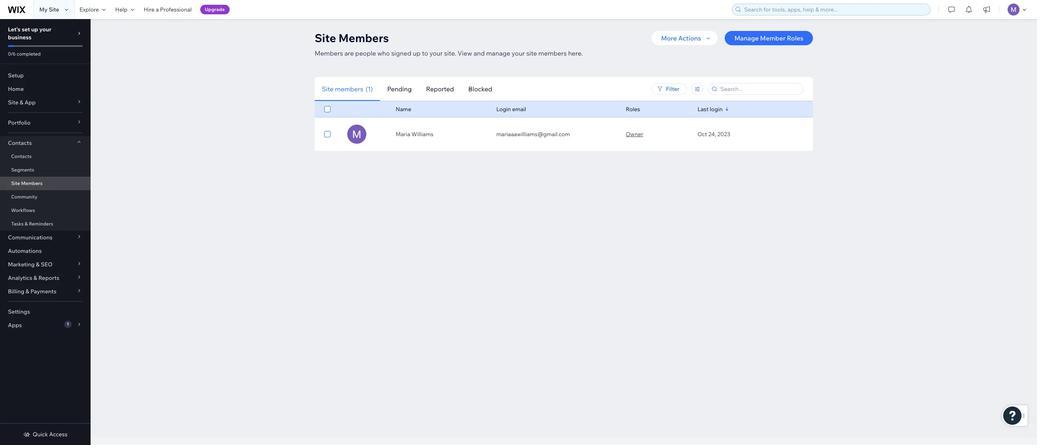 Task type: locate. For each thing, give the bounding box(es) containing it.
your right set
[[39, 26, 51, 33]]

tasks & reminders
[[11, 221, 53, 227]]

members up people
[[339, 31, 389, 45]]

actions
[[678, 34, 701, 42]]

None checkbox
[[324, 105, 331, 114]]

1 vertical spatial contacts
[[11, 153, 32, 159]]

roles right "member" in the right of the page
[[787, 34, 804, 42]]

completed
[[17, 51, 41, 57]]

tasks & reminders link
[[0, 217, 91, 231]]

& for analytics
[[34, 275, 37, 282]]

2 vertical spatial members
[[21, 180, 43, 186]]

2 horizontal spatial your
[[512, 49, 525, 57]]

Search... field
[[718, 83, 801, 95]]

who
[[377, 49, 390, 57]]

contacts inside popup button
[[8, 139, 32, 147]]

member
[[760, 34, 786, 42]]

your right the to
[[430, 49, 443, 57]]

1 vertical spatial members
[[335, 85, 363, 93]]

let's
[[8, 26, 20, 33]]

Search for tools, apps, help & more... field
[[742, 4, 928, 15]]

manage
[[735, 34, 759, 42]]

& right tasks
[[25, 221, 28, 227]]

0 vertical spatial members
[[538, 49, 567, 57]]

0 horizontal spatial your
[[39, 26, 51, 33]]

home
[[8, 85, 24, 93]]

your left "site"
[[512, 49, 525, 57]]

let's set up your business
[[8, 26, 51, 41]]

& right billing
[[26, 288, 29, 295]]

signed
[[391, 49, 411, 57]]

members left (1)
[[335, 85, 363, 93]]

mariaaawilliams@gmail.com
[[496, 131, 570, 138]]

0 horizontal spatial site members
[[11, 180, 43, 186]]

site members link
[[0, 177, 91, 190]]

your
[[39, 26, 51, 33], [430, 49, 443, 57], [512, 49, 525, 57]]

help
[[115, 6, 127, 13]]

1 horizontal spatial members
[[538, 49, 567, 57]]

manage
[[486, 49, 510, 57]]

set
[[22, 26, 30, 33]]

0 horizontal spatial up
[[31, 26, 38, 33]]

contacts up segments
[[11, 153, 32, 159]]

0 horizontal spatial members
[[335, 85, 363, 93]]

people
[[355, 49, 376, 57]]

site members up community
[[11, 180, 43, 186]]

members
[[538, 49, 567, 57], [335, 85, 363, 93]]

up
[[31, 26, 38, 33], [413, 49, 421, 57]]

& left reports
[[34, 275, 37, 282]]

& left the app
[[20, 99, 23, 106]]

contacts
[[8, 139, 32, 147], [11, 153, 32, 159]]

0 vertical spatial contacts
[[8, 139, 32, 147]]

business
[[8, 34, 31, 41]]

site members inside sidebar "element"
[[11, 180, 43, 186]]

1 vertical spatial members
[[315, 49, 343, 57]]

maria williams
[[396, 131, 433, 138]]

members left are
[[315, 49, 343, 57]]

up left the to
[[413, 49, 421, 57]]

segments
[[11, 167, 34, 173]]

home link
[[0, 82, 91, 96]]

setup link
[[0, 69, 91, 82]]

0 vertical spatial roles
[[787, 34, 804, 42]]

workflows link
[[0, 204, 91, 217]]

up inside "let's set up your business"
[[31, 26, 38, 33]]

more actions
[[661, 34, 701, 42]]

members up community
[[21, 180, 43, 186]]

members right "site"
[[538, 49, 567, 57]]

roles inside button
[[787, 34, 804, 42]]

contacts for "contacts" "link"
[[11, 153, 32, 159]]

& for site
[[20, 99, 23, 106]]

up right set
[[31, 26, 38, 33]]

1 horizontal spatial roles
[[787, 34, 804, 42]]

a
[[156, 6, 159, 13]]

portfolio
[[8, 119, 30, 126]]

community link
[[0, 190, 91, 204]]

quick access button
[[23, 431, 67, 438]]

1
[[67, 322, 69, 327]]

1 horizontal spatial up
[[413, 49, 421, 57]]

contacts inside "link"
[[11, 153, 32, 159]]

site members up are
[[315, 31, 389, 45]]

& left seo
[[36, 261, 40, 268]]

tasks
[[11, 221, 24, 227]]

& for marketing
[[36, 261, 40, 268]]

roles up owner
[[626, 106, 640, 113]]

setup
[[8, 72, 24, 79]]

owner
[[626, 131, 643, 138]]

my site
[[39, 6, 59, 13]]

tab list
[[315, 77, 581, 101]]

1 vertical spatial up
[[413, 49, 421, 57]]

site & app
[[8, 99, 36, 106]]

settings link
[[0, 305, 91, 319]]

site.
[[444, 49, 456, 57]]

1 vertical spatial site members
[[11, 180, 43, 186]]

more actions button
[[652, 31, 718, 45]]

segments link
[[0, 163, 91, 177]]

& inside popup button
[[20, 99, 23, 106]]

0 vertical spatial up
[[31, 26, 38, 33]]

site
[[526, 49, 537, 57]]

contacts down portfolio
[[8, 139, 32, 147]]

members
[[339, 31, 389, 45], [315, 49, 343, 57], [21, 180, 43, 186]]

manage member roles
[[735, 34, 804, 42]]

& for billing
[[26, 288, 29, 295]]

upgrade button
[[200, 5, 230, 14]]

access
[[49, 431, 67, 438]]

seo
[[41, 261, 53, 268]]

1 horizontal spatial site members
[[315, 31, 389, 45]]

None checkbox
[[324, 130, 331, 139]]

pending button
[[380, 77, 419, 101]]

1 vertical spatial roles
[[626, 106, 640, 113]]



Task type: vqa. For each thing, say whether or not it's contained in the screenshot.
e.g., mystunningwebsite.com field
no



Task type: describe. For each thing, give the bounding box(es) containing it.
site inside popup button
[[8, 99, 18, 106]]

blocked button
[[461, 77, 499, 101]]

automations
[[8, 248, 42, 255]]

workflows
[[11, 207, 35, 213]]

maria
[[396, 131, 410, 138]]

apps
[[8, 322, 22, 329]]

hire a professional
[[144, 6, 192, 13]]

login email
[[496, 106, 526, 113]]

members inside sidebar "element"
[[21, 180, 43, 186]]

marketing & seo button
[[0, 258, 91, 271]]

sidebar element
[[0, 19, 91, 445]]

your inside "let's set up your business"
[[39, 26, 51, 33]]

members are people who signed up to your site. view and manage your site members here.
[[315, 49, 583, 57]]

marketing
[[8, 261, 35, 268]]

reported
[[426, 85, 454, 93]]

quick
[[33, 431, 48, 438]]

billing & payments
[[8, 288, 56, 295]]

last
[[698, 106, 709, 113]]

site & app button
[[0, 96, 91, 109]]

payments
[[30, 288, 56, 295]]

oct
[[698, 131, 707, 138]]

hire
[[144, 6, 155, 13]]

and
[[474, 49, 485, 57]]

maria williams image
[[347, 125, 366, 144]]

to
[[422, 49, 428, 57]]

last login
[[698, 106, 723, 113]]

hire a professional link
[[139, 0, 197, 19]]

explore
[[79, 6, 99, 13]]

analytics & reports
[[8, 275, 59, 282]]

& for tasks
[[25, 221, 28, 227]]

0/6 completed
[[8, 51, 41, 57]]

marketing & seo
[[8, 261, 53, 268]]

(1)
[[366, 85, 373, 93]]

quick access
[[33, 431, 67, 438]]

community
[[11, 194, 37, 200]]

communications
[[8, 234, 52, 241]]

filter button
[[652, 83, 687, 95]]

settings
[[8, 308, 30, 316]]

analytics
[[8, 275, 32, 282]]

analytics & reports button
[[0, 271, 91, 285]]

billing & payments button
[[0, 285, 91, 298]]

0/6
[[8, 51, 16, 57]]

0 horizontal spatial roles
[[626, 106, 640, 113]]

filter
[[666, 85, 680, 93]]

contacts for contacts popup button
[[8, 139, 32, 147]]

24,
[[708, 131, 716, 138]]

0 vertical spatial members
[[339, 31, 389, 45]]

reported button
[[419, 77, 461, 101]]

are
[[344, 49, 354, 57]]

2023
[[717, 131, 730, 138]]

reminders
[[29, 221, 53, 227]]

blocked
[[468, 85, 492, 93]]

manage member roles button
[[725, 31, 813, 45]]

contacts button
[[0, 136, 91, 150]]

my
[[39, 6, 47, 13]]

automations link
[[0, 244, 91, 258]]

login
[[710, 106, 723, 113]]

oct 24, 2023
[[698, 131, 730, 138]]

professional
[[160, 6, 192, 13]]

upgrade
[[205, 6, 225, 12]]

contacts link
[[0, 150, 91, 163]]

tab list containing site members
[[315, 77, 581, 101]]

0 vertical spatial site members
[[315, 31, 389, 45]]

pending
[[387, 85, 412, 93]]

app
[[25, 99, 36, 106]]

site members (1)
[[322, 85, 373, 93]]

1 horizontal spatial your
[[430, 49, 443, 57]]

reports
[[38, 275, 59, 282]]

here.
[[568, 49, 583, 57]]

portfolio button
[[0, 116, 91, 130]]

more
[[661, 34, 677, 42]]

communications button
[[0, 231, 91, 244]]

help button
[[110, 0, 139, 19]]

login
[[496, 106, 511, 113]]

email
[[512, 106, 526, 113]]

name
[[396, 106, 411, 113]]

billing
[[8, 288, 24, 295]]



